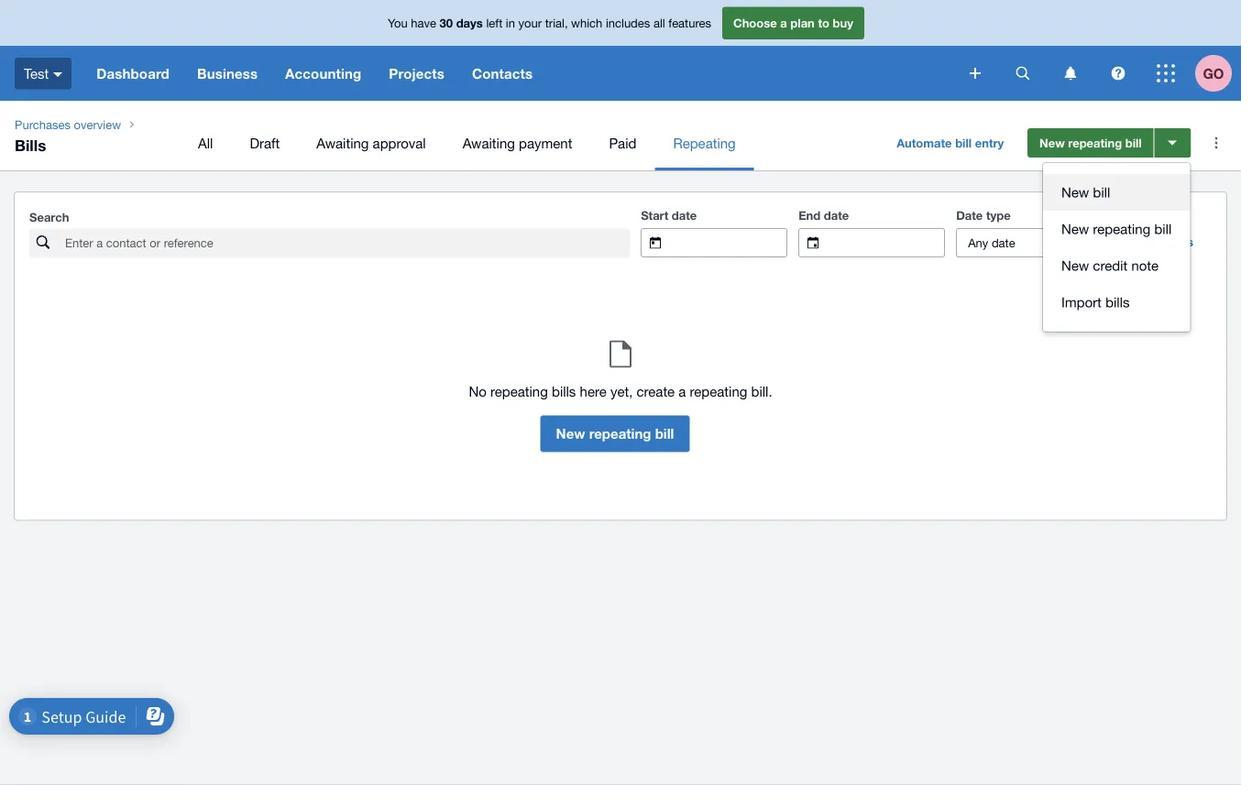 Task type: describe. For each thing, give the bounding box(es) containing it.
your
[[519, 16, 542, 30]]

projects button
[[375, 46, 458, 101]]

payment
[[519, 135, 573, 151]]

1 vertical spatial new repeating bill button
[[541, 416, 690, 452]]

to
[[818, 16, 830, 30]]

new repeating bill inside the 'bills' navigation
[[1040, 136, 1142, 150]]

automate bill entry button
[[886, 128, 1015, 158]]

reset filters
[[1125, 235, 1194, 249]]

30
[[440, 16, 453, 30]]

2 vertical spatial new repeating bill
[[556, 426, 674, 442]]

purchases overview link
[[7, 116, 128, 134]]

bill inside 'popup button'
[[956, 136, 972, 150]]

draft
[[250, 135, 280, 151]]

automate bill entry
[[897, 136, 1004, 150]]

navigation containing dashboard
[[83, 46, 957, 101]]

trial,
[[545, 16, 568, 30]]

bill down the create
[[655, 426, 674, 442]]

dashboard link
[[83, 46, 183, 101]]

approval
[[373, 135, 426, 151]]

no repeating bills here yet, create a repeating bill.
[[469, 384, 773, 400]]

note
[[1132, 258, 1159, 274]]

go
[[1203, 65, 1225, 82]]

paid
[[609, 135, 637, 151]]

you have 30 days left in your trial, which includes all features
[[388, 16, 712, 30]]

here
[[580, 384, 607, 400]]

new for new bill 'link'
[[1062, 184, 1090, 200]]

features
[[669, 16, 712, 30]]

choose
[[734, 16, 777, 30]]

filters
[[1161, 235, 1194, 249]]

bills inside import bills link
[[1106, 294, 1130, 310]]

all
[[198, 135, 213, 151]]

1 horizontal spatial svg image
[[1065, 66, 1077, 80]]

choose a plan to buy
[[734, 16, 854, 30]]

repeating inside the 'bills' navigation
[[1069, 136, 1122, 150]]

start
[[641, 208, 669, 222]]

purchases overview
[[15, 117, 121, 132]]

projects
[[389, 65, 445, 82]]

date type
[[956, 208, 1011, 222]]

you
[[388, 16, 408, 30]]

bill inside 'link'
[[1093, 184, 1111, 200]]

date
[[956, 208, 983, 222]]

reset filters button
[[1114, 227, 1205, 257]]

accounting
[[285, 65, 362, 82]]

draft link
[[231, 116, 298, 171]]

0 horizontal spatial bills
[[552, 384, 576, 400]]

go button
[[1196, 46, 1241, 101]]

left
[[486, 16, 503, 30]]

includes
[[606, 16, 650, 30]]

bills
[[15, 136, 46, 154]]

test button
[[0, 46, 83, 101]]

purchases
[[15, 117, 71, 132]]

new repeating bill link
[[1043, 211, 1190, 248]]

group containing new bill
[[1043, 163, 1190, 332]]

new credit note
[[1062, 258, 1159, 274]]

which
[[571, 16, 603, 30]]

new bill
[[1062, 184, 1111, 200]]

Date type field
[[957, 229, 1068, 257]]

test
[[24, 65, 49, 81]]

date for end date
[[824, 208, 849, 222]]

end
[[799, 208, 821, 222]]

repeating right no
[[491, 384, 548, 400]]



Task type: locate. For each thing, give the bounding box(es) containing it.
overview
[[74, 117, 121, 132]]

bill up new repeating bill link
[[1093, 184, 1111, 200]]

dashboard
[[96, 65, 170, 82]]

new repeating bill button
[[1028, 128, 1154, 158], [541, 416, 690, 452]]

awaiting left payment
[[463, 135, 515, 151]]

entry
[[975, 136, 1004, 150]]

1 date from the left
[[672, 208, 697, 222]]

svg image
[[1157, 64, 1175, 83], [1016, 66, 1030, 80], [1112, 66, 1126, 80], [970, 68, 981, 79]]

bills left here
[[552, 384, 576, 400]]

a right the create
[[679, 384, 686, 400]]

new repeating bill down no repeating bills here yet, create a repeating bill.
[[556, 426, 674, 442]]

awaiting approval link
[[298, 116, 444, 171]]

yet,
[[611, 384, 633, 400]]

0 horizontal spatial a
[[679, 384, 686, 400]]

1 horizontal spatial bills
[[1106, 294, 1130, 310]]

0 horizontal spatial awaiting
[[317, 135, 369, 151]]

new for new credit note link
[[1062, 258, 1090, 274]]

1 horizontal spatial a
[[781, 16, 787, 30]]

1 vertical spatial new repeating bill
[[1062, 221, 1172, 237]]

awaiting payment
[[463, 135, 573, 151]]

business button
[[183, 46, 272, 101]]

bill up note
[[1155, 221, 1172, 237]]

bill left entry at the right top
[[956, 136, 972, 150]]

a left the plan
[[781, 16, 787, 30]]

days
[[456, 16, 483, 30]]

bills right import
[[1106, 294, 1130, 310]]

date
[[672, 208, 697, 222], [824, 208, 849, 222]]

2 date from the left
[[824, 208, 849, 222]]

new repeating bill button up new bill
[[1028, 128, 1154, 158]]

bills
[[1106, 294, 1130, 310], [552, 384, 576, 400]]

new up new bill
[[1040, 136, 1065, 150]]

awaiting
[[317, 135, 369, 151], [463, 135, 515, 151]]

End date field
[[834, 229, 945, 257]]

new inside the 'bills' navigation
[[1040, 136, 1065, 150]]

search
[[29, 210, 69, 224]]

0 horizontal spatial svg image
[[53, 72, 63, 77]]

new repeating bill
[[1040, 136, 1142, 150], [1062, 221, 1172, 237], [556, 426, 674, 442]]

banner
[[0, 0, 1241, 101]]

0 vertical spatial a
[[781, 16, 787, 30]]

repeating down new bill 'link'
[[1093, 221, 1151, 237]]

new repeating bill down new bill 'link'
[[1062, 221, 1172, 237]]

new for new repeating bill link
[[1062, 221, 1090, 237]]

business
[[197, 65, 258, 82]]

new repeating bill up new bill
[[1040, 136, 1142, 150]]

awaiting for awaiting approval
[[317, 135, 369, 151]]

in
[[506, 16, 515, 30]]

bills navigation
[[0, 101, 1241, 171]]

0 vertical spatial new repeating bill
[[1040, 136, 1142, 150]]

repeating
[[673, 135, 736, 151]]

create
[[637, 384, 675, 400]]

new left credit
[[1062, 258, 1090, 274]]

new down here
[[556, 426, 585, 442]]

bill up new bill 'link'
[[1126, 136, 1142, 150]]

repeating
[[1069, 136, 1122, 150], [1093, 221, 1151, 237], [491, 384, 548, 400], [690, 384, 748, 400], [589, 426, 651, 442]]

menu containing all
[[180, 116, 871, 171]]

plan
[[791, 16, 815, 30]]

accounting button
[[272, 46, 375, 101]]

import bills
[[1062, 294, 1130, 310]]

navigation
[[83, 46, 957, 101]]

date for start date
[[672, 208, 697, 222]]

import bills link
[[1043, 284, 1190, 321]]

repeating link
[[655, 116, 754, 171]]

have
[[411, 16, 436, 30]]

credit
[[1093, 258, 1128, 274]]

paid link
[[591, 116, 655, 171]]

new up new repeating bill link
[[1062, 184, 1090, 200]]

list box
[[1043, 163, 1190, 332]]

new bill link
[[1043, 174, 1190, 211]]

import
[[1062, 294, 1102, 310]]

1 vertical spatial a
[[679, 384, 686, 400]]

no
[[469, 384, 487, 400]]

awaiting approval
[[317, 135, 426, 151]]

contacts button
[[458, 46, 547, 101]]

1 vertical spatial bills
[[552, 384, 576, 400]]

buy
[[833, 16, 854, 30]]

awaiting payment link
[[444, 116, 591, 171]]

contacts
[[472, 65, 533, 82]]

1 horizontal spatial date
[[824, 208, 849, 222]]

0 horizontal spatial date
[[672, 208, 697, 222]]

1 horizontal spatial new repeating bill button
[[1028, 128, 1154, 158]]

bill
[[956, 136, 972, 150], [1126, 136, 1142, 150], [1093, 184, 1111, 200], [1155, 221, 1172, 237], [655, 426, 674, 442]]

1 horizontal spatial awaiting
[[463, 135, 515, 151]]

new down new bill
[[1062, 221, 1090, 237]]

menu inside the 'bills' navigation
[[180, 116, 871, 171]]

awaiting left approval
[[317, 135, 369, 151]]

1 awaiting from the left
[[317, 135, 369, 151]]

repeating up new bill
[[1069, 136, 1122, 150]]

svg image
[[1065, 66, 1077, 80], [53, 72, 63, 77]]

all link
[[180, 116, 231, 171]]

list box containing new bill
[[1043, 163, 1190, 332]]

0 vertical spatial bills
[[1106, 294, 1130, 310]]

overflow menu image
[[1198, 125, 1235, 161]]

repeating down no repeating bills here yet, create a repeating bill.
[[589, 426, 651, 442]]

Start date field
[[676, 229, 787, 257]]

Search field
[[63, 230, 630, 257]]

2 awaiting from the left
[[463, 135, 515, 151]]

0 horizontal spatial new repeating bill button
[[541, 416, 690, 452]]

new credit note link
[[1043, 248, 1190, 284]]

automate
[[897, 136, 952, 150]]

menu
[[180, 116, 871, 171]]

banner containing dashboard
[[0, 0, 1241, 101]]

all
[[654, 16, 665, 30]]

bill.
[[751, 384, 773, 400]]

date right end on the right top
[[824, 208, 849, 222]]

awaiting inside "link"
[[317, 135, 369, 151]]

group
[[1043, 163, 1190, 332]]

new repeating bill button inside the 'bills' navigation
[[1028, 128, 1154, 158]]

start date
[[641, 208, 697, 222]]

new repeating bill button down no repeating bills here yet, create a repeating bill.
[[541, 416, 690, 452]]

new
[[1040, 136, 1065, 150], [1062, 184, 1090, 200], [1062, 221, 1090, 237], [1062, 258, 1090, 274], [556, 426, 585, 442]]

0 vertical spatial new repeating bill button
[[1028, 128, 1154, 158]]

awaiting for awaiting payment
[[463, 135, 515, 151]]

reset
[[1125, 235, 1158, 249]]

type
[[986, 208, 1011, 222]]

svg image inside test popup button
[[53, 72, 63, 77]]

date right start
[[672, 208, 697, 222]]

a
[[781, 16, 787, 30], [679, 384, 686, 400]]

repeating left bill.
[[690, 384, 748, 400]]

end date
[[799, 208, 849, 222]]

new inside 'link'
[[1062, 184, 1090, 200]]



Task type: vqa. For each thing, say whether or not it's contained in the screenshot.
Session table element
no



